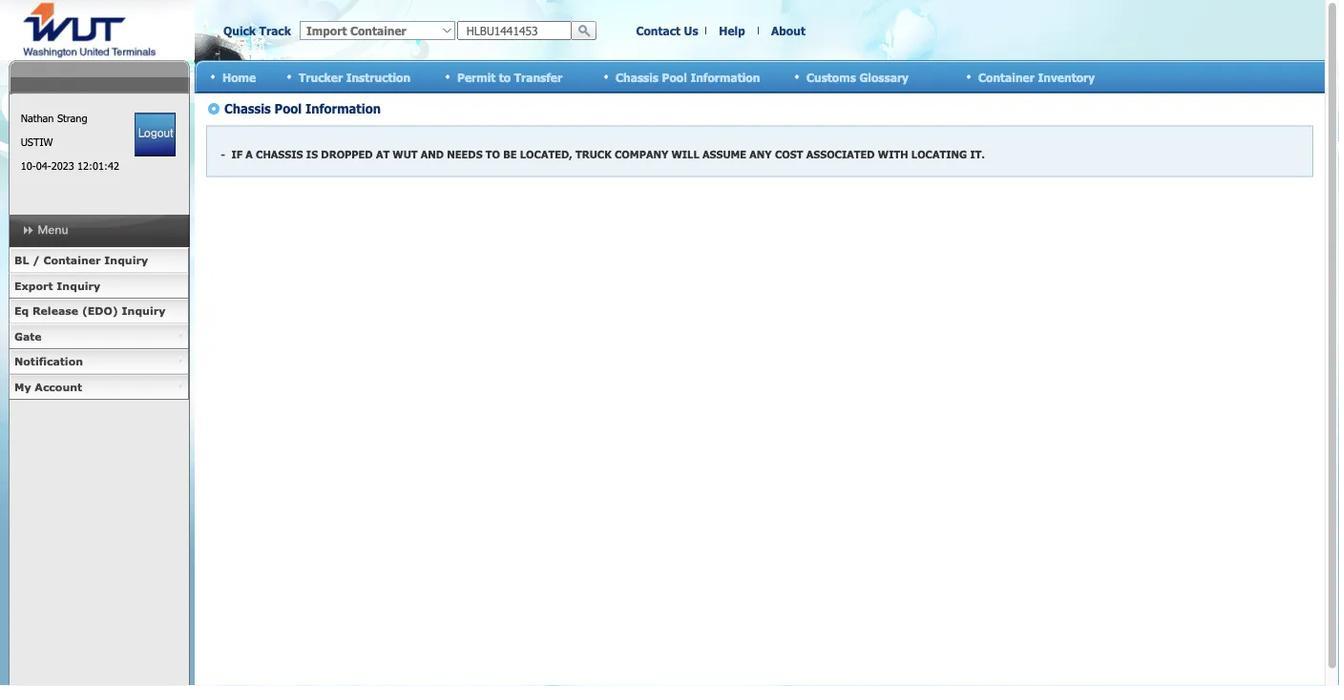 Task type: describe. For each thing, give the bounding box(es) containing it.
trucker instruction
[[299, 70, 411, 84]]

notification
[[14, 355, 83, 368]]

home
[[222, 70, 256, 84]]

eq
[[14, 305, 29, 317]]

export
[[14, 279, 53, 292]]

my account link
[[9, 375, 189, 400]]

login image
[[135, 113, 176, 157]]

permit
[[457, 70, 496, 84]]

customs
[[807, 70, 856, 84]]

inquiry for container
[[104, 254, 148, 267]]

about link
[[771, 24, 806, 37]]

help link
[[719, 24, 745, 37]]

nathan
[[21, 112, 54, 125]]

12:01:42
[[77, 159, 119, 172]]

0 vertical spatial container
[[979, 70, 1035, 84]]

eq release (edo) inquiry link
[[9, 299, 189, 324]]

contact us link
[[636, 24, 698, 37]]

pool
[[662, 70, 687, 84]]

quick track
[[223, 24, 291, 37]]

export inquiry link
[[9, 274, 189, 299]]

gate link
[[9, 324, 189, 349]]

contact us
[[636, 24, 698, 37]]

help
[[719, 24, 745, 37]]

notification link
[[9, 349, 189, 375]]

10-
[[21, 159, 36, 172]]

trucker
[[299, 70, 343, 84]]

bl
[[14, 254, 29, 267]]

/
[[33, 254, 40, 267]]



Task type: vqa. For each thing, say whether or not it's contained in the screenshot.
10-04-2023 11:52:18 at the left top
no



Task type: locate. For each thing, give the bounding box(es) containing it.
(edo)
[[82, 305, 118, 317]]

inquiry for (edo)
[[122, 305, 165, 317]]

chassis pool information
[[616, 70, 760, 84]]

permit to transfer
[[457, 70, 562, 84]]

10-04-2023 12:01:42
[[21, 159, 119, 172]]

container left "inventory"
[[979, 70, 1035, 84]]

chassis
[[616, 70, 659, 84]]

gate
[[14, 330, 42, 343]]

quick
[[223, 24, 256, 37]]

inquiry right (edo)
[[122, 305, 165, 317]]

transfer
[[514, 70, 562, 84]]

my
[[14, 380, 31, 393]]

container inventory
[[979, 70, 1095, 84]]

to
[[499, 70, 511, 84]]

eq release (edo) inquiry
[[14, 305, 165, 317]]

0 horizontal spatial container
[[43, 254, 101, 267]]

04-
[[36, 159, 51, 172]]

nathan strang
[[21, 112, 87, 125]]

2 vertical spatial inquiry
[[122, 305, 165, 317]]

customs glossary
[[807, 70, 909, 84]]

inquiry down bl / container inquiry
[[57, 279, 100, 292]]

1 vertical spatial container
[[43, 254, 101, 267]]

about
[[771, 24, 806, 37]]

inventory
[[1038, 70, 1095, 84]]

my account
[[14, 380, 82, 393]]

inquiry
[[104, 254, 148, 267], [57, 279, 100, 292], [122, 305, 165, 317]]

None text field
[[457, 21, 572, 40]]

bl / container inquiry link
[[9, 248, 189, 274]]

container
[[979, 70, 1035, 84], [43, 254, 101, 267]]

inquiry up export inquiry link
[[104, 254, 148, 267]]

1 vertical spatial inquiry
[[57, 279, 100, 292]]

strang
[[57, 112, 87, 125]]

track
[[259, 24, 291, 37]]

1 horizontal spatial container
[[979, 70, 1035, 84]]

2023
[[51, 159, 74, 172]]

information
[[691, 70, 760, 84]]

export inquiry
[[14, 279, 100, 292]]

contact
[[636, 24, 681, 37]]

release
[[32, 305, 78, 317]]

bl / container inquiry
[[14, 254, 148, 267]]

account
[[35, 380, 82, 393]]

0 vertical spatial inquiry
[[104, 254, 148, 267]]

us
[[684, 24, 698, 37]]

glossary
[[860, 70, 909, 84]]

container up export inquiry
[[43, 254, 101, 267]]

instruction
[[346, 70, 411, 84]]

ustiw
[[21, 136, 53, 148]]



